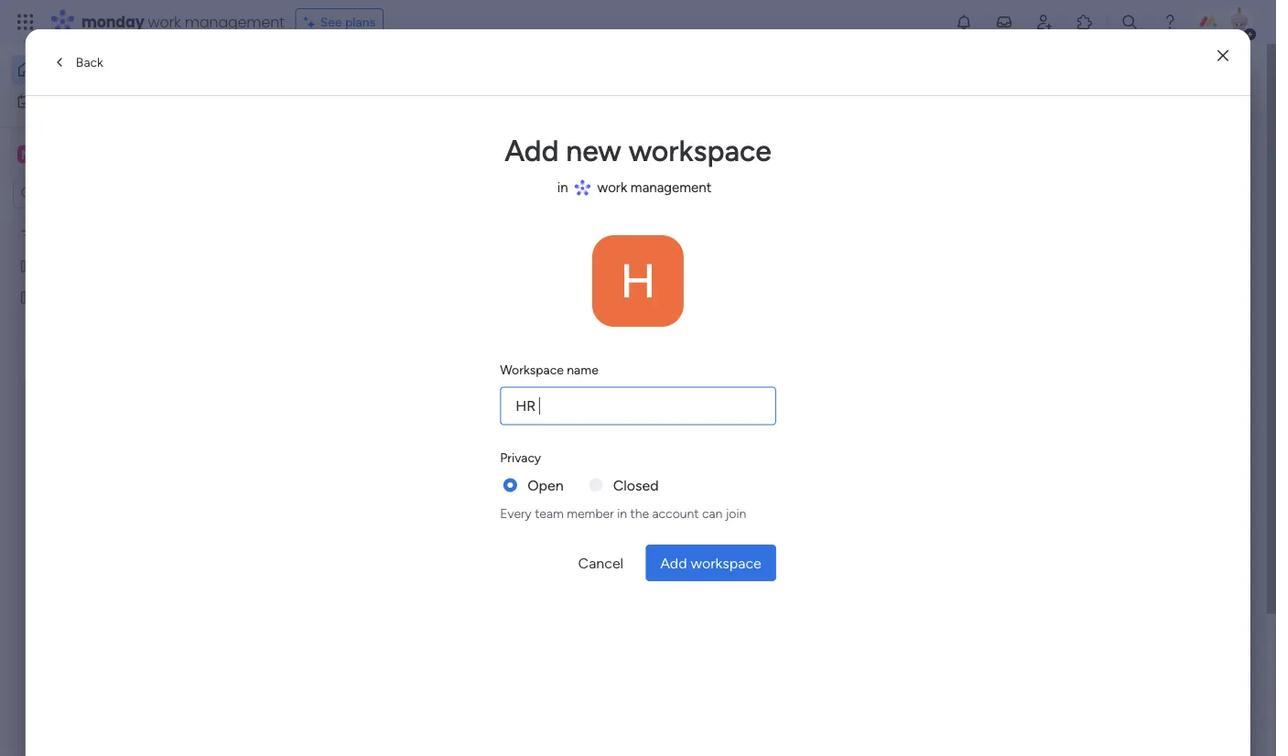 Task type: locate. For each thing, give the bounding box(es) containing it.
your
[[363, 79, 392, 97]]

add workspace button
[[646, 545, 776, 581]]

ruby anderson image
[[1225, 7, 1254, 37]]

add inside 'button'
[[660, 554, 687, 572]]

workspaces
[[563, 79, 641, 97]]

0 horizontal spatial >
[[438, 365, 446, 381]]

main inside workspace selection element
[[42, 146, 74, 163]]

new
[[566, 133, 622, 168]]

1 horizontal spatial in
[[617, 505, 627, 521]]

0 vertical spatial add
[[505, 133, 559, 168]]

workspace image left main workspace
[[17, 144, 36, 164]]

in down new
[[557, 179, 568, 196]]

add left new
[[505, 133, 559, 168]]

add to favorites image
[[562, 559, 580, 577]]

help image
[[1161, 13, 1179, 31]]

1 horizontal spatial add
[[660, 554, 687, 572]]

m
[[21, 146, 32, 162]]

monday work management
[[81, 11, 284, 32]]

workspace
[[629, 133, 772, 168], [78, 146, 150, 163], [480, 365, 542, 381], [798, 365, 860, 381], [691, 554, 762, 572]]

0 horizontal spatial main
[[42, 146, 74, 163]]

workspace image up 🎁
[[592, 235, 684, 327]]

add down account
[[660, 554, 687, 572]]

quickly access your recent boards, inbox and workspaces
[[261, 79, 641, 97]]

1 horizontal spatial work management > main workspace
[[647, 365, 860, 381]]

Workspace name field
[[500, 387, 776, 425]]

open
[[528, 477, 564, 494]]

name
[[567, 362, 599, 378]]

work
[[148, 11, 181, 32], [61, 93, 89, 109], [597, 179, 627, 196], [329, 365, 357, 381], [647, 365, 675, 381]]

🎁
[[650, 336, 665, 353]]

cancel
[[578, 554, 624, 572]]

public board image
[[19, 258, 37, 275]]

option
[[0, 219, 233, 222]]

see plans
[[320, 14, 375, 30]]

recent
[[396, 79, 439, 97]]

in
[[557, 179, 568, 196], [617, 505, 627, 521]]

plans
[[345, 14, 375, 30]]

🎁 secret santa
[[650, 336, 755, 353]]

list box
[[0, 216, 233, 560]]

heading
[[500, 173, 776, 202]]

work management > main workspace
[[329, 365, 542, 381], [647, 365, 860, 381]]

work management
[[597, 179, 712, 196]]

main workspace
[[42, 146, 150, 163]]

join a webinar element
[[974, 617, 1249, 690]]

see
[[320, 14, 342, 30]]

add inside heading
[[505, 133, 559, 168]]

0 vertical spatial in
[[557, 179, 568, 196]]

add new workspace
[[505, 133, 772, 168]]

account
[[652, 505, 699, 521]]

add for add workspace
[[660, 554, 687, 572]]

boards,
[[443, 79, 491, 97]]

1 vertical spatial in
[[617, 505, 627, 521]]

1 horizontal spatial >
[[757, 365, 765, 381]]

1 vertical spatial add
[[660, 554, 687, 572]]

main
[[42, 146, 74, 163], [450, 365, 477, 381], [768, 365, 795, 381]]

>
[[438, 365, 446, 381], [757, 365, 765, 381]]

0 horizontal spatial workspace image
[[17, 144, 36, 164]]

0 horizontal spatial add
[[505, 133, 559, 168]]

h
[[620, 252, 656, 309]]

workspace image
[[17, 144, 36, 164], [592, 235, 684, 327]]

management inside heading
[[631, 179, 712, 196]]

2 work management > main workspace from the left
[[647, 365, 860, 381]]

heading containing in
[[500, 173, 776, 202]]

help center element
[[974, 529, 1249, 602]]

join
[[726, 505, 746, 521]]

closed
[[613, 477, 659, 494]]

workspace name
[[500, 362, 599, 378]]

home button
[[11, 55, 197, 84]]

getting started element
[[974, 441, 1249, 514]]

1 > from the left
[[438, 365, 446, 381]]

add new workspace heading
[[500, 129, 776, 173]]

secret
[[669, 336, 713, 353]]

access
[[314, 79, 359, 97]]

1 work management > main workspace from the left
[[329, 365, 542, 381]]

in inside "privacy" element
[[617, 505, 627, 521]]

1 vertical spatial workspace image
[[592, 235, 684, 327]]

privacy element
[[500, 474, 776, 523]]

in left the
[[617, 505, 627, 521]]

management
[[185, 11, 284, 32], [631, 179, 712, 196], [360, 365, 435, 381], [678, 365, 753, 381]]

inbox
[[495, 79, 531, 97]]

add
[[505, 133, 559, 168], [660, 554, 687, 572]]

0 vertical spatial workspace image
[[17, 144, 36, 164]]

1 horizontal spatial workspace image
[[592, 235, 684, 327]]

add workspace
[[660, 554, 762, 572]]

0 horizontal spatial work management > main workspace
[[329, 365, 542, 381]]

my work button
[[11, 87, 197, 116]]

workspace selection element
[[17, 143, 153, 167]]



Task type: vqa. For each thing, say whether or not it's contained in the screenshot.
The Employee Well-Being Survey
no



Task type: describe. For each thing, give the bounding box(es) containing it.
workspace
[[500, 362, 564, 378]]

monday
[[81, 11, 144, 32]]

workspace inside heading
[[629, 133, 772, 168]]

Search in workspace field
[[38, 183, 153, 204]]

2 > from the left
[[757, 365, 765, 381]]

workspace image containing h
[[592, 235, 684, 327]]

workspace name heading
[[500, 360, 599, 379]]

home
[[42, 62, 77, 77]]

privacy heading
[[500, 448, 541, 467]]

public board image
[[19, 289, 37, 306]]

every
[[500, 505, 532, 521]]

cancel button
[[564, 545, 638, 581]]

1 horizontal spatial main
[[450, 365, 477, 381]]

add for add new workspace
[[505, 133, 559, 168]]

my work
[[40, 93, 89, 109]]

workspace image containing m
[[17, 144, 36, 164]]

open button
[[528, 474, 564, 496]]

closed button
[[613, 474, 659, 496]]

member
[[567, 505, 614, 521]]

work management > main workspace link
[[298, 186, 597, 392]]

inbox image
[[995, 13, 1013, 31]]

quickly
[[261, 79, 311, 97]]

search everything image
[[1121, 13, 1139, 31]]

work inside work management > main workspace link
[[329, 365, 357, 381]]

quick search results list box
[[283, 171, 930, 638]]

2 horizontal spatial main
[[768, 365, 795, 381]]

and
[[535, 79, 559, 97]]

my
[[40, 93, 58, 109]]

privacy
[[500, 450, 541, 465]]

the
[[630, 505, 649, 521]]

0 horizontal spatial in
[[557, 179, 568, 196]]

every team member in the account can join
[[500, 505, 746, 521]]

apps image
[[1076, 13, 1094, 31]]

can
[[702, 505, 723, 521]]

notifications image
[[955, 13, 973, 31]]

work inside my work button
[[61, 93, 89, 109]]

invite members image
[[1035, 13, 1054, 31]]

team
[[535, 505, 564, 521]]

h button
[[592, 235, 684, 327]]

workspace inside 'button'
[[691, 554, 762, 572]]

back
[[76, 54, 103, 70]]

close image
[[1218, 49, 1229, 63]]

santa
[[717, 336, 755, 353]]

select product image
[[16, 13, 35, 31]]

back button
[[40, 48, 113, 77]]

see plans button
[[295, 8, 384, 36]]



